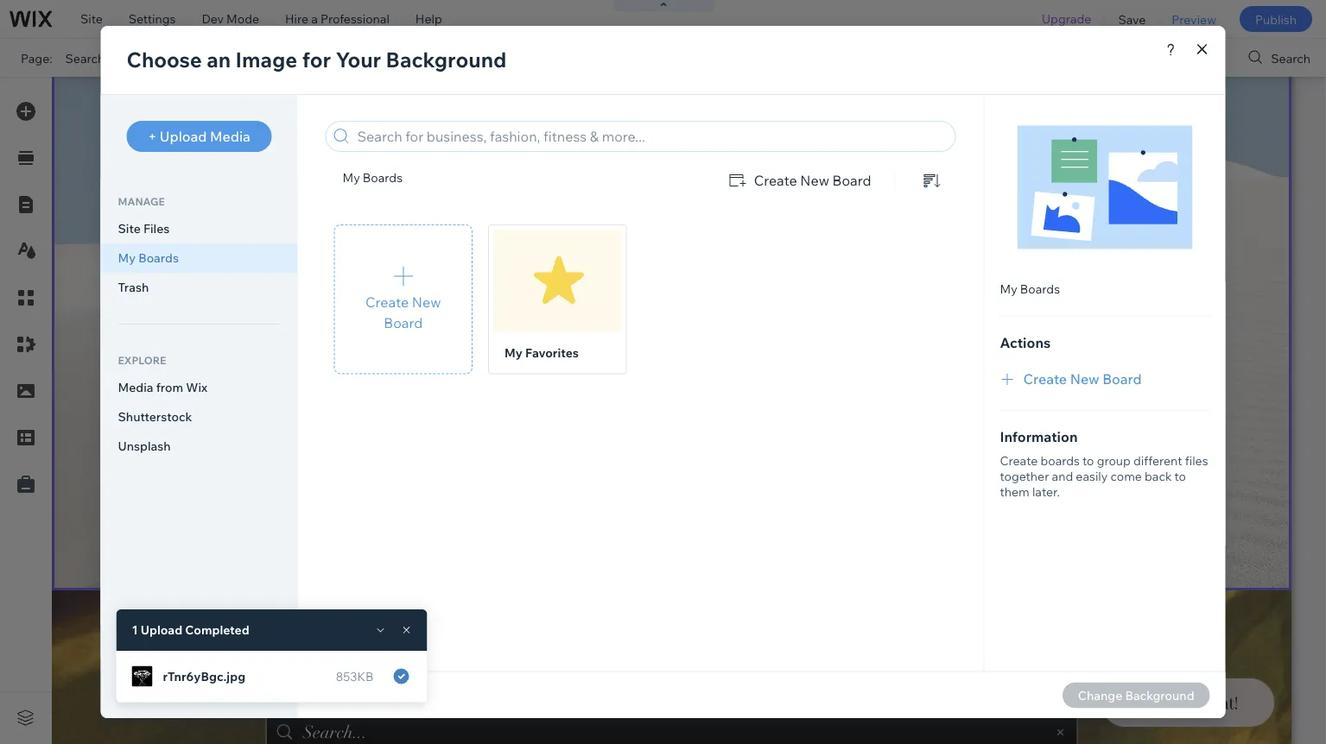 Task type: locate. For each thing, give the bounding box(es) containing it.
publish
[[1255, 11, 1297, 27]]

a
[[311, 11, 318, 26]]

help
[[415, 11, 442, 26]]

upgrade
[[1042, 11, 1092, 26]]

search down the site
[[65, 50, 105, 65]]

publish button
[[1240, 6, 1312, 32]]

backgrounds
[[319, 292, 392, 307]]

dev
[[202, 11, 224, 26]]

is
[[460, 51, 469, 65]]

background down the brightlikeadiamond.com
[[320, 94, 400, 111]]

1 horizontal spatial settings
[[341, 177, 386, 191]]

edit
[[529, 212, 551, 227]]

results
[[107, 50, 149, 65]]

section right change
[[350, 212, 393, 227]]

0 horizontal spatial section
[[266, 94, 317, 111]]

site
[[80, 11, 103, 26]]

brightlikeadiamond.com
[[317, 50, 456, 65]]

section background
[[266, 94, 400, 111]]

settings up change section background
[[341, 177, 386, 191]]

0 vertical spatial settings
[[129, 11, 176, 26]]

available.
[[472, 51, 523, 65]]

2 search from the left
[[1271, 50, 1311, 65]]

1 horizontal spatial section
[[350, 212, 393, 227]]

tools button
[[1153, 39, 1234, 77]]

search for search results
[[65, 50, 105, 65]]

search inside search button
[[1271, 50, 1311, 65]]

settings up results
[[129, 11, 176, 26]]

background
[[320, 94, 400, 111], [396, 212, 464, 227]]

hire
[[285, 11, 309, 26]]

settings
[[129, 11, 176, 26], [341, 177, 386, 191]]

preview
[[1172, 11, 1216, 27]]

professional
[[321, 11, 390, 26]]

section down hire
[[266, 94, 317, 111]]

background up video
[[396, 212, 464, 227]]

section
[[266, 94, 317, 111], [350, 212, 393, 227]]

tools
[[1189, 50, 1219, 65]]

search
[[65, 50, 105, 65], [1271, 50, 1311, 65]]

1 horizontal spatial search
[[1271, 50, 1311, 65]]

search down publish button
[[1271, 50, 1311, 65]]

1 search from the left
[[65, 50, 105, 65]]

0 horizontal spatial search
[[65, 50, 105, 65]]



Task type: vqa. For each thing, say whether or not it's contained in the screenshot.
Tools button
yes



Task type: describe. For each thing, give the bounding box(es) containing it.
0 vertical spatial background
[[320, 94, 400, 111]]

mode
[[226, 11, 259, 26]]

hire a professional
[[285, 11, 390, 26]]

change
[[303, 212, 347, 227]]

search button
[[1235, 39, 1326, 77]]

search results
[[65, 50, 149, 65]]

selected backgrounds
[[266, 292, 392, 307]]

1 vertical spatial settings
[[341, 177, 386, 191]]

save button
[[1105, 0, 1159, 38]]

video
[[441, 245, 469, 258]]

0 vertical spatial section
[[266, 94, 317, 111]]

1 vertical spatial section
[[350, 212, 393, 227]]

1 vertical spatial background
[[396, 212, 464, 227]]

change section background
[[303, 212, 464, 227]]

dev mode
[[202, 11, 259, 26]]

save
[[1118, 11, 1146, 27]]

preview button
[[1159, 0, 1229, 38]]

0 horizontal spatial settings
[[129, 11, 176, 26]]

is available.
[[460, 51, 523, 65]]

search for search
[[1271, 50, 1311, 65]]

quick
[[493, 212, 526, 227]]

selected
[[266, 292, 316, 307]]

quick edit
[[493, 212, 551, 227]]

color
[[281, 245, 307, 258]]



